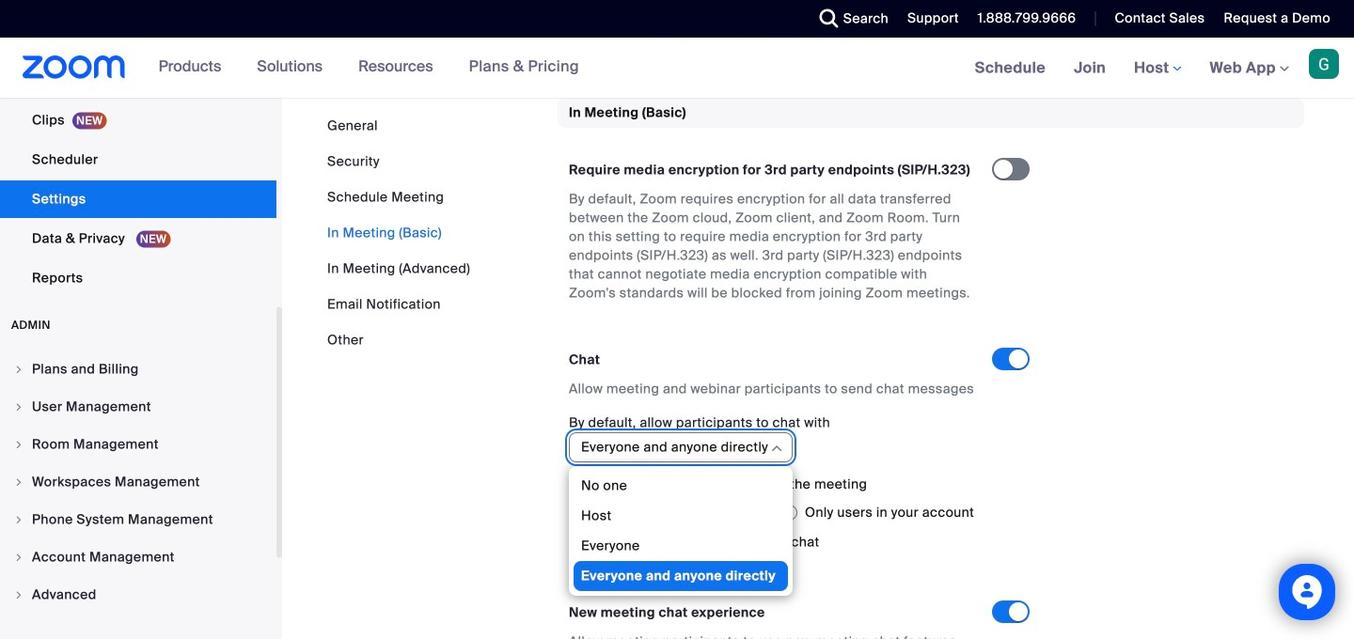 Task type: locate. For each thing, give the bounding box(es) containing it.
5 menu item from the top
[[0, 502, 277, 538]]

right image for 4th menu item from the top of the admin menu menu
[[13, 477, 24, 488]]

right image for seventh menu item from the top of the admin menu menu
[[13, 590, 24, 601]]

list box inside in meeting (basic) "element"
[[574, 471, 789, 592]]

menu item
[[0, 352, 277, 388], [0, 390, 277, 425], [0, 427, 277, 463], [0, 465, 277, 501], [0, 502, 277, 538], [0, 540, 277, 576], [0, 578, 277, 614]]

hide options image
[[770, 441, 785, 456]]

right image for 6th menu item from the top
[[13, 552, 24, 564]]

admin menu menu
[[0, 352, 277, 615]]

1 vertical spatial right image
[[13, 402, 24, 413]]

4 right image from the top
[[13, 590, 24, 601]]

3 right image from the top
[[13, 552, 24, 564]]

2 vertical spatial right image
[[13, 439, 24, 451]]

personal menu menu
[[0, 0, 277, 299]]

0 vertical spatial right image
[[13, 364, 24, 375]]

2 right image from the top
[[13, 515, 24, 526]]

menu bar
[[327, 117, 471, 350]]

right image
[[13, 477, 24, 488], [13, 515, 24, 526], [13, 552, 24, 564], [13, 590, 24, 601]]

right image for 5th menu item from the top
[[13, 515, 24, 526]]

4 menu item from the top
[[0, 465, 277, 501]]

1 right image from the top
[[13, 477, 24, 488]]

banner
[[0, 38, 1355, 99]]

list box
[[574, 471, 789, 592]]

profile picture image
[[1310, 49, 1340, 79]]

in meeting (basic) element
[[558, 98, 1305, 640]]

right image
[[13, 364, 24, 375], [13, 402, 24, 413], [13, 439, 24, 451]]

product information navigation
[[145, 38, 594, 98]]



Task type: describe. For each thing, give the bounding box(es) containing it.
side navigation navigation
[[0, 0, 282, 640]]

7 menu item from the top
[[0, 578, 277, 614]]

allow users to save chats from the meeting option group
[[592, 498, 993, 528]]

3 right image from the top
[[13, 439, 24, 451]]

1 right image from the top
[[13, 364, 24, 375]]

meetings navigation
[[961, 38, 1355, 99]]

2 menu item from the top
[[0, 390, 277, 425]]

6 menu item from the top
[[0, 540, 277, 576]]

3 menu item from the top
[[0, 427, 277, 463]]

zoom logo image
[[23, 56, 126, 79]]

2 right image from the top
[[13, 402, 24, 413]]

1 menu item from the top
[[0, 352, 277, 388]]



Task type: vqa. For each thing, say whether or not it's contained in the screenshot.
Country/Region text box
no



